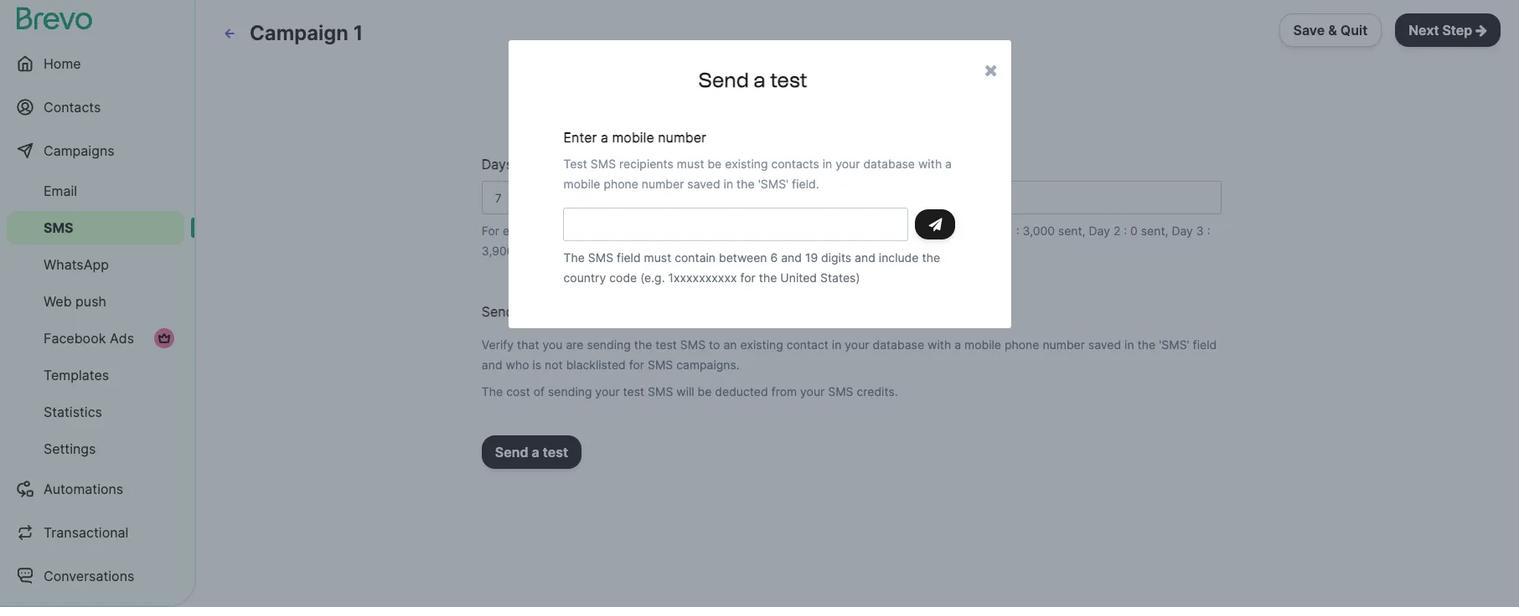 Task type: locate. For each thing, give the bounding box(es) containing it.
templates
[[44, 367, 109, 384]]

1 horizontal spatial 'sms'
[[1159, 338, 1190, 352]]

0 horizontal spatial between
[[517, 156, 572, 173]]

and
[[819, 224, 839, 238], [781, 251, 802, 265], [855, 251, 876, 265], [482, 358, 503, 372]]

: left "at"
[[553, 224, 556, 238]]

1 vertical spatial existing
[[740, 338, 783, 352]]

code
[[610, 271, 637, 285]]

none field inside send a test document
[[564, 208, 909, 241]]

1 horizontal spatial saved
[[1089, 338, 1122, 352]]

3,000
[[574, 224, 607, 238], [1023, 224, 1055, 238]]

1 vertical spatial sending
[[548, 385, 592, 399]]

1 vertical spatial mobile
[[564, 177, 601, 191]]

send a test inside send a test document
[[699, 68, 808, 92]]

0 vertical spatial send a test
[[699, 68, 808, 92]]

you
[[543, 338, 563, 352]]

a inside for example : at 3,000 sms per batch, a 30% daily increase, and 1 day between batches - day 1 : 3,000 sent, day 2 : 0 sent, day 3 : 3,900 sent.
[[698, 224, 705, 238]]

0 vertical spatial be
[[708, 157, 722, 171]]

test inside test sms recipients must be existing contacts in your database with a mobile phone number saved in the 'sms' field.
[[564, 157, 587, 171]]

2 horizontal spatial mobile
[[965, 338, 1002, 352]]

1 vertical spatial batches
[[926, 224, 971, 238]]

0 horizontal spatial for
[[629, 358, 645, 372]]

batches left -
[[926, 224, 971, 238]]

0 horizontal spatial 1
[[354, 21, 363, 45]]

between up include
[[875, 224, 923, 238]]

the for the sms field must contain between 6 and 19 digits and include the country code (e.g. 1xxxxxxxxxx for the united states)
[[564, 251, 585, 265]]

campaign
[[250, 21, 349, 45]]

between down daily
[[719, 251, 767, 265]]

test up you
[[529, 303, 557, 320]]

sms inside the sms field must contain between 6 and 19 digits and include the country code (e.g. 1xxxxxxxxxx for the united states)
[[588, 251, 614, 265]]

database up day
[[864, 157, 915, 171]]

0 horizontal spatial phone
[[604, 177, 639, 191]]

1 vertical spatial 'sms'
[[1159, 338, 1190, 352]]

settings
[[44, 441, 96, 458]]

0 vertical spatial between
[[517, 156, 572, 173]]

increase,
[[765, 224, 815, 238]]

0 vertical spatial test
[[564, 157, 587, 171]]

None text field
[[482, 7, 1222, 40], [482, 94, 1222, 127], [482, 7, 1222, 40], [482, 94, 1222, 127]]

sms left per
[[610, 224, 635, 238]]

must up '(e.g.'
[[644, 251, 672, 265]]

1 horizontal spatial sent,
[[1141, 224, 1169, 238]]

0 horizontal spatial 'sms'
[[758, 177, 789, 191]]

whatsapp link
[[7, 248, 184, 282]]

for right 1xxxxxxxxxx
[[740, 271, 756, 285]]

recipients
[[783, 83, 849, 100]]

your
[[836, 157, 860, 171], [845, 338, 870, 352], [595, 385, 620, 399], [800, 385, 825, 399]]

1 vertical spatial send a test
[[495, 444, 568, 461]]

0 horizontal spatial batches
[[576, 156, 627, 173]]

mobile inside test sms recipients must be existing contacts in your database with a mobile phone number saved in the 'sms' field.
[[564, 177, 601, 191]]

between down "enter"
[[517, 156, 572, 173]]

0 horizontal spatial mobile
[[564, 177, 601, 191]]

2 horizontal spatial between
[[875, 224, 923, 238]]

sending up blacklisted
[[587, 338, 631, 352]]

include
[[879, 251, 919, 265]]

'sms'
[[758, 177, 789, 191], [1159, 338, 1190, 352]]

1 horizontal spatial send a test
[[699, 68, 808, 92]]

sending inside 'verify that you are sending the test sms to an existing contact in your database with a mobile phone number saved in the 'sms' field and who is not blacklisted for sms campaigns.'
[[587, 338, 631, 352]]

1 vertical spatial must
[[644, 251, 672, 265]]

1 vertical spatial with
[[928, 338, 951, 352]]

batches
[[576, 156, 627, 173], [926, 224, 971, 238]]

the for the cost of sending your test sms will be deducted from your sms credits.
[[482, 385, 503, 399]]

sms left "*"
[[591, 157, 616, 171]]

test down of in the bottom of the page
[[543, 444, 568, 461]]

step
[[1443, 22, 1473, 39]]

be right will on the left
[[698, 385, 712, 399]]

are
[[566, 338, 584, 352]]

field.
[[792, 177, 819, 191]]

campaigns
[[44, 142, 115, 159]]

0 horizontal spatial send a test
[[495, 444, 568, 461]]

between inside the sms field must contain between 6 and 19 digits and include the country code (e.g. 1xxxxxxxxxx for the united states)
[[719, 251, 767, 265]]

0 vertical spatial database
[[864, 157, 915, 171]]

setup link
[[719, 83, 757, 101]]

2 sent, from the left
[[1141, 224, 1169, 238]]

at
[[559, 224, 571, 238]]

0 vertical spatial saved
[[688, 177, 720, 191]]

batches left "*"
[[576, 156, 627, 173]]

0 vertical spatial mobile
[[612, 129, 654, 146]]

1 day from the left
[[983, 224, 1004, 238]]

1 vertical spatial number
[[642, 177, 684, 191]]

: right 2
[[1124, 224, 1127, 238]]

recipients
[[619, 157, 674, 171]]

3,000 right -
[[1023, 224, 1055, 238]]

must inside the sms field must contain between 6 and 19 digits and include the country code (e.g. 1xxxxxxxxxx for the united states)
[[644, 251, 672, 265]]

between inside for example : at 3,000 sms per batch, a 30% daily increase, and 1 day between batches - day 1 : 3,000 sent, day 2 : 0 sent, day 3 : 3,900 sent.
[[875, 224, 923, 238]]

that
[[517, 338, 539, 352]]

0 vertical spatial existing
[[725, 157, 768, 171]]

None field
[[564, 208, 909, 241]]

1 horizontal spatial test
[[564, 157, 587, 171]]

of
[[534, 385, 545, 399]]

verify
[[482, 338, 514, 352]]

:
[[553, 224, 556, 238], [1016, 224, 1020, 238], [1124, 224, 1127, 238], [1207, 224, 1211, 238]]

the inside the sms field must contain between 6 and 19 digits and include the country code (e.g. 1xxxxxxxxxx for the united states)
[[564, 251, 585, 265]]

the left cost
[[482, 385, 503, 399]]

1 horizontal spatial mobile
[[612, 129, 654, 146]]

1 vertical spatial saved
[[1089, 338, 1122, 352]]

day right -
[[983, 224, 1004, 238]]

send a test
[[699, 68, 808, 92], [495, 444, 568, 461]]

a
[[754, 68, 766, 92], [601, 129, 608, 146], [945, 157, 952, 171], [698, 224, 705, 238], [518, 303, 526, 320], [955, 338, 961, 352], [532, 444, 539, 461]]

2 : from the left
[[1016, 224, 1020, 238]]

1
[[354, 21, 363, 45], [843, 224, 848, 238], [1008, 224, 1013, 238]]

database inside 'verify that you are sending the test sms to an existing contact in your database with a mobile phone number saved in the 'sms' field and who is not blacklisted for sms campaigns.'
[[873, 338, 925, 352]]

-
[[974, 224, 980, 238]]

1 vertical spatial the
[[482, 385, 503, 399]]

0 horizontal spatial must
[[644, 251, 672, 265]]

2 vertical spatial number
[[1043, 338, 1085, 352]]

and down day
[[855, 251, 876, 265]]

campaigns link
[[7, 131, 184, 171]]

19
[[805, 251, 818, 265]]

facebook
[[44, 330, 106, 347]]

2 3,000 from the left
[[1023, 224, 1055, 238]]

1 right "campaign"
[[354, 21, 363, 45]]

batches inside for example : at 3,000 sms per batch, a 30% daily increase, and 1 day between batches - day 1 : 3,000 sent, day 2 : 0 sent, day 3 : 3,900 sent.
[[926, 224, 971, 238]]

for right blacklisted
[[629, 358, 645, 372]]

*
[[631, 156, 637, 173]]

with
[[919, 157, 942, 171], [928, 338, 951, 352]]

transactional link
[[7, 513, 184, 553]]

0 vertical spatial with
[[919, 157, 942, 171]]

sending
[[587, 338, 631, 352], [548, 385, 592, 399]]

1 vertical spatial field
[[1193, 338, 1217, 352]]

send
[[699, 68, 749, 92], [482, 303, 514, 320], [495, 444, 528, 461]]

a inside test sms recipients must be existing contacts in your database with a mobile phone number saved in the 'sms' field.
[[945, 157, 952, 171]]

send a test document
[[508, 40, 1011, 329]]

day left 2
[[1089, 224, 1110, 238]]

0 vertical spatial 'sms'
[[758, 177, 789, 191]]

and inside for example : at 3,000 sms per batch, a 30% daily increase, and 1 day between batches - day 1 : 3,000 sent, day 2 : 0 sent, day 3 : 3,900 sent.
[[819, 224, 839, 238]]

0 vertical spatial field
[[617, 251, 641, 265]]

3,000 right "at"
[[574, 224, 607, 238]]

1 vertical spatial between
[[875, 224, 923, 238]]

2 vertical spatial mobile
[[965, 338, 1002, 352]]

test
[[770, 68, 808, 92], [656, 338, 677, 352], [623, 385, 645, 399], [543, 444, 568, 461]]

1 horizontal spatial field
[[1193, 338, 1217, 352]]

phone
[[604, 177, 639, 191], [1005, 338, 1040, 352]]

0 horizontal spatial test
[[529, 303, 557, 320]]

test up campaigns.
[[656, 338, 677, 352]]

0 horizontal spatial 3,000
[[574, 224, 607, 238]]

your down blacklisted
[[595, 385, 620, 399]]

'sms' inside test sms recipients must be existing contacts in your database with a mobile phone number saved in the 'sms' field.
[[758, 177, 789, 191]]

None text field
[[482, 181, 1222, 215]]

0 vertical spatial must
[[677, 157, 704, 171]]

1 : from the left
[[553, 224, 556, 238]]

your right contacts
[[836, 157, 860, 171]]

sent.
[[517, 244, 545, 258]]

2 vertical spatial send
[[495, 444, 528, 461]]

2 vertical spatial between
[[719, 251, 767, 265]]

existing left contacts
[[725, 157, 768, 171]]

and down verify at the left
[[482, 358, 503, 372]]

facebook ads
[[44, 330, 134, 347]]

united
[[781, 271, 817, 285]]

0 vertical spatial batches
[[576, 156, 627, 173]]

sending right of in the bottom of the page
[[548, 385, 592, 399]]

0 vertical spatial for
[[740, 271, 756, 285]]

next step
[[1409, 22, 1473, 39]]

0 vertical spatial the
[[564, 251, 585, 265]]

phone inside 'verify that you are sending the test sms to an existing contact in your database with a mobile phone number saved in the 'sms' field and who is not blacklisted for sms campaigns.'
[[1005, 338, 1040, 352]]

credits.
[[857, 385, 898, 399]]

the
[[737, 177, 755, 191], [922, 251, 940, 265], [759, 271, 777, 285], [634, 338, 652, 352], [1138, 338, 1156, 352]]

1 horizontal spatial must
[[677, 157, 704, 171]]

must
[[677, 157, 704, 171], [644, 251, 672, 265]]

daily
[[736, 224, 762, 238]]

be
[[708, 157, 722, 171], [698, 385, 712, 399]]

be up '30%' at the left
[[708, 157, 722, 171]]

and up digits at top
[[819, 224, 839, 238]]

0 horizontal spatial saved
[[688, 177, 720, 191]]

blacklisted
[[566, 358, 626, 372]]

1 horizontal spatial phone
[[1005, 338, 1040, 352]]

1 horizontal spatial batches
[[926, 224, 971, 238]]

home
[[44, 55, 81, 72]]

web push
[[44, 293, 106, 310]]

per
[[639, 224, 657, 238]]

with inside test sms recipients must be existing contacts in your database with a mobile phone number saved in the 'sms' field.
[[919, 157, 942, 171]]

saved
[[688, 177, 720, 191], [1089, 338, 1122, 352]]

0 vertical spatial phone
[[604, 177, 639, 191]]

day
[[983, 224, 1004, 238], [1089, 224, 1110, 238], [1172, 224, 1193, 238]]

the up country
[[564, 251, 585, 265]]

must right recipients
[[677, 157, 704, 171]]

enter
[[564, 129, 597, 146]]

test down "enter"
[[564, 157, 587, 171]]

sms up country
[[588, 251, 614, 265]]

2 horizontal spatial day
[[1172, 224, 1193, 238]]

1 3,000 from the left
[[574, 224, 607, 238]]

1 right -
[[1008, 224, 1013, 238]]

1 left day
[[843, 224, 848, 238]]

0 horizontal spatial sent,
[[1058, 224, 1086, 238]]

1 vertical spatial phone
[[1005, 338, 1040, 352]]

sent, left 2
[[1058, 224, 1086, 238]]

1 horizontal spatial 1
[[843, 224, 848, 238]]

day left 3
[[1172, 224, 1193, 238]]

: right -
[[1016, 224, 1020, 238]]

and inside 'verify that you are sending the test sms to an existing contact in your database with a mobile phone number saved in the 'sms' field and who is not blacklisted for sms campaigns.'
[[482, 358, 503, 372]]

1 horizontal spatial between
[[719, 251, 767, 265]]

0 vertical spatial sending
[[587, 338, 631, 352]]

1 horizontal spatial the
[[564, 251, 585, 265]]

for inside 'verify that you are sending the test sms to an existing contact in your database with a mobile phone number saved in the 'sms' field and who is not blacklisted for sms campaigns.'
[[629, 358, 645, 372]]

your right contact
[[845, 338, 870, 352]]

between
[[517, 156, 572, 173], [875, 224, 923, 238], [719, 251, 767, 265]]

1 sent, from the left
[[1058, 224, 1086, 238]]

must inside test sms recipients must be existing contacts in your database with a mobile phone number saved in the 'sms' field.
[[677, 157, 704, 171]]

automations link
[[7, 469, 184, 510]]

database up credits.
[[873, 338, 925, 352]]

0 horizontal spatial the
[[482, 385, 503, 399]]

1 vertical spatial for
[[629, 358, 645, 372]]

existing right an on the left bottom
[[740, 338, 783, 352]]

conversations
[[44, 568, 134, 585]]

email link
[[7, 174, 184, 208]]

0 vertical spatial send
[[699, 68, 749, 92]]

test inside send a test button
[[543, 444, 568, 461]]

1 vertical spatial database
[[873, 338, 925, 352]]

1xxxxxxxxxx
[[668, 271, 737, 285]]

and right 6
[[781, 251, 802, 265]]

saved inside 'verify that you are sending the test sms to an existing contact in your database with a mobile phone number saved in the 'sms' field and who is not blacklisted for sms campaigns.'
[[1089, 338, 1122, 352]]

1 horizontal spatial day
[[1089, 224, 1110, 238]]

0 horizontal spatial field
[[617, 251, 641, 265]]

contacts
[[44, 99, 101, 116]]

0 horizontal spatial day
[[983, 224, 1004, 238]]

: right 3
[[1207, 224, 1211, 238]]

field inside the sms field must contain between 6 and 19 digits and include the country code (e.g. 1xxxxxxxxxx for the united states)
[[617, 251, 641, 265]]

1 horizontal spatial 3,000
[[1023, 224, 1055, 238]]

statistics
[[44, 404, 102, 421]]

be inside test sms recipients must be existing contacts in your database with a mobile phone number saved in the 'sms' field.
[[708, 157, 722, 171]]

phone inside test sms recipients must be existing contacts in your database with a mobile phone number saved in the 'sms' field.
[[604, 177, 639, 191]]

a inside 'verify that you are sending the test sms to an existing contact in your database with a mobile phone number saved in the 'sms' field and who is not blacklisted for sms campaigns.'
[[955, 338, 961, 352]]

1 horizontal spatial for
[[740, 271, 756, 285]]

test right the setup
[[770, 68, 808, 92]]

the
[[564, 251, 585, 265], [482, 385, 503, 399]]

sent, right 0
[[1141, 224, 1169, 238]]

your inside test sms recipients must be existing contacts in your database with a mobile phone number saved in the 'sms' field.
[[836, 157, 860, 171]]

field inside 'verify that you are sending the test sms to an existing contact in your database with a mobile phone number saved in the 'sms' field and who is not blacklisted for sms campaigns.'
[[1193, 338, 1217, 352]]

existing
[[725, 157, 768, 171], [740, 338, 783, 352]]

%
[[574, 69, 585, 85]]



Task type: describe. For each thing, give the bounding box(es) containing it.
facebook ads link
[[7, 322, 184, 355]]

days
[[482, 156, 513, 173]]

30%
[[708, 224, 733, 238]]

days between batches *
[[482, 156, 637, 173]]

must for (e.g.
[[644, 251, 672, 265]]

push
[[76, 293, 106, 310]]

1 vertical spatial send
[[482, 303, 514, 320]]

arrow right image
[[1476, 23, 1488, 37]]

send inside document
[[699, 68, 749, 92]]

send a test button
[[482, 436, 582, 469]]

3,900
[[482, 244, 514, 258]]

test inside send a test document
[[770, 68, 808, 92]]

web push link
[[7, 285, 184, 318]]

will
[[677, 385, 694, 399]]

is
[[533, 358, 542, 372]]

deducted
[[715, 385, 768, 399]]

number inside 'verify that you are sending the test sms to an existing contact in your database with a mobile phone number saved in the 'sms' field and who is not blacklisted for sms campaigns.'
[[1043, 338, 1085, 352]]

enter a mobile number
[[564, 129, 707, 146]]

with inside 'verify that you are sending the test sms to an existing contact in your database with a mobile phone number saved in the 'sms' field and who is not blacklisted for sms campaigns.'
[[928, 338, 951, 352]]

sms up the cost of sending your test sms will be deducted from your sms credits.
[[648, 358, 673, 372]]

automations
[[44, 481, 123, 498]]

contacts
[[771, 157, 820, 171]]

web
[[44, 293, 72, 310]]

test sms recipients must be existing contacts in your database with a mobile phone number saved in the 'sms' field.
[[564, 157, 952, 191]]

test down blacklisted
[[623, 385, 645, 399]]

1 vertical spatial be
[[698, 385, 712, 399]]

0
[[1131, 224, 1138, 238]]

save & quit button
[[1279, 13, 1382, 47]]

from
[[772, 385, 797, 399]]

sms left to
[[680, 338, 706, 352]]

states)
[[821, 271, 860, 285]]

next
[[1409, 22, 1439, 39]]

whatsapp
[[44, 256, 109, 273]]

for
[[482, 224, 500, 238]]

to
[[709, 338, 720, 352]]

daily increase %
[[482, 69, 585, 85]]

not
[[545, 358, 563, 372]]

2
[[1114, 224, 1121, 238]]

must for saved
[[677, 157, 704, 171]]

email
[[44, 183, 77, 199]]

ads
[[110, 330, 134, 347]]

your right from
[[800, 385, 825, 399]]

sms down email
[[44, 220, 73, 236]]

recipients link
[[783, 83, 849, 101]]

number inside test sms recipients must be existing contacts in your database with a mobile phone number saved in the 'sms' field.
[[642, 177, 684, 191]]

3
[[1197, 224, 1204, 238]]

sms up are
[[560, 303, 589, 320]]

contacts link
[[7, 87, 184, 127]]

templates link
[[7, 359, 184, 392]]

for inside the sms field must contain between 6 and 19 digits and include the country code (e.g. 1xxxxxxxxxx for the united states)
[[740, 271, 756, 285]]

paper plane image
[[929, 217, 942, 231]]

left___rvooi image
[[158, 332, 171, 345]]

2 horizontal spatial 1
[[1008, 224, 1013, 238]]

conversations link
[[7, 557, 184, 597]]

digits
[[821, 251, 852, 265]]

day
[[851, 224, 872, 238]]

saved inside test sms recipients must be existing contacts in your database with a mobile phone number saved in the 'sms' field.
[[688, 177, 720, 191]]

existing inside 'verify that you are sending the test sms to an existing contact in your database with a mobile phone number saved in the 'sms' field and who is not blacklisted for sms campaigns.'
[[740, 338, 783, 352]]

3 : from the left
[[1124, 224, 1127, 238]]

verify that you are sending the test sms to an existing contact in your database with a mobile phone number saved in the 'sms' field and who is not blacklisted for sms campaigns.
[[482, 338, 1217, 372]]

for example : at 3,000 sms per batch, a 30% daily increase, and 1 day between batches - day 1 : 3,000 sent, day 2 : 0 sent, day 3 : 3,900 sent.
[[482, 224, 1211, 258]]

'sms' inside 'verify that you are sending the test sms to an existing contact in your database with a mobile phone number saved in the 'sms' field and who is not blacklisted for sms campaigns.'
[[1159, 338, 1190, 352]]

daily
[[482, 69, 513, 85]]

settings link
[[7, 432, 184, 466]]

country
[[564, 271, 606, 285]]

increase
[[517, 69, 570, 85]]

1 vertical spatial test
[[529, 303, 557, 320]]

a inside button
[[532, 444, 539, 461]]

the cost of sending your test sms will be deducted from your sms credits.
[[482, 385, 898, 399]]

setup
[[719, 83, 757, 100]]

who
[[506, 358, 529, 372]]

the inside test sms recipients must be existing contacts in your database with a mobile phone number saved in the 'sms' field.
[[737, 177, 755, 191]]

your inside 'verify that you are sending the test sms to an existing contact in your database with a mobile phone number saved in the 'sms' field and who is not blacklisted for sms campaigns.'
[[845, 338, 870, 352]]

campaign 1
[[250, 21, 363, 45]]

database inside test sms recipients must be existing contacts in your database with a mobile phone number saved in the 'sms' field.
[[864, 157, 915, 171]]

next step button
[[1396, 13, 1501, 47]]

save & quit
[[1294, 22, 1368, 39]]

send a test inside send a test button
[[495, 444, 568, 461]]

sms left will on the left
[[648, 385, 673, 399]]

send inside button
[[495, 444, 528, 461]]

contain
[[675, 251, 716, 265]]

sms link
[[7, 211, 184, 245]]

batch,
[[660, 224, 695, 238]]

example
[[503, 224, 549, 238]]

the sms field must contain between 6 and 19 digits and include the country code (e.g. 1xxxxxxxxxx for the united states)
[[564, 251, 940, 285]]

0 vertical spatial number
[[658, 129, 707, 146]]

(e.g.
[[640, 271, 665, 285]]

an
[[724, 338, 737, 352]]

cost
[[506, 385, 530, 399]]

statistics link
[[7, 396, 184, 429]]

home link
[[7, 44, 184, 84]]

mobile inside 'verify that you are sending the test sms to an existing contact in your database with a mobile phone number saved in the 'sms' field and who is not blacklisted for sms campaigns.'
[[965, 338, 1002, 352]]

sms left credits.
[[828, 385, 854, 399]]

existing inside test sms recipients must be existing contacts in your database with a mobile phone number saved in the 'sms' field.
[[725, 157, 768, 171]]

test inside 'verify that you are sending the test sms to an existing contact in your database with a mobile phone number saved in the 'sms' field and who is not blacklisted for sms campaigns.'
[[656, 338, 677, 352]]

sms inside for example : at 3,000 sms per batch, a 30% daily increase, and 1 day between batches - day 1 : 3,000 sent, day 2 : 0 sent, day 3 : 3,900 sent.
[[610, 224, 635, 238]]

sms inside test sms recipients must be existing contacts in your database with a mobile phone number saved in the 'sms' field.
[[591, 157, 616, 171]]

4 : from the left
[[1207, 224, 1211, 238]]

send a test sms
[[482, 303, 589, 320]]

contact
[[787, 338, 829, 352]]

2 day from the left
[[1089, 224, 1110, 238]]

transactional
[[44, 525, 129, 541]]

save
[[1294, 22, 1325, 39]]

6
[[771, 251, 778, 265]]

3 day from the left
[[1172, 224, 1193, 238]]

campaigns.
[[677, 358, 740, 372]]



Task type: vqa. For each thing, say whether or not it's contained in the screenshot.
This to the left
no



